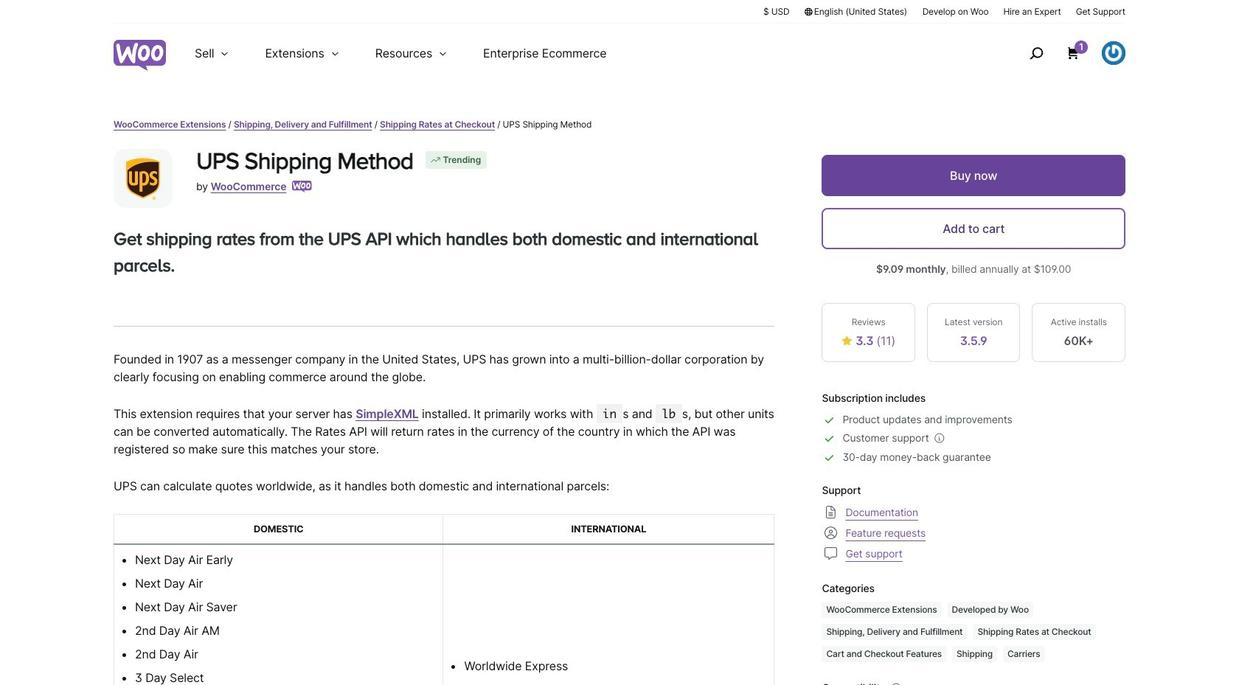 Task type: locate. For each thing, give the bounding box(es) containing it.
product icon image
[[114, 149, 173, 208]]

file lines image
[[822, 504, 840, 521]]

open account menu image
[[1102, 41, 1126, 65]]

circle info image
[[889, 681, 904, 685]]

search image
[[1025, 41, 1048, 65]]



Task type: describe. For each thing, give the bounding box(es) containing it.
circle user image
[[822, 524, 840, 542]]

developed by woocommerce image
[[292, 181, 312, 193]]

service navigation menu element
[[998, 29, 1126, 77]]

breadcrumb element
[[114, 118, 1126, 131]]

message image
[[822, 545, 840, 563]]

arrow trend up image
[[430, 154, 442, 166]]



